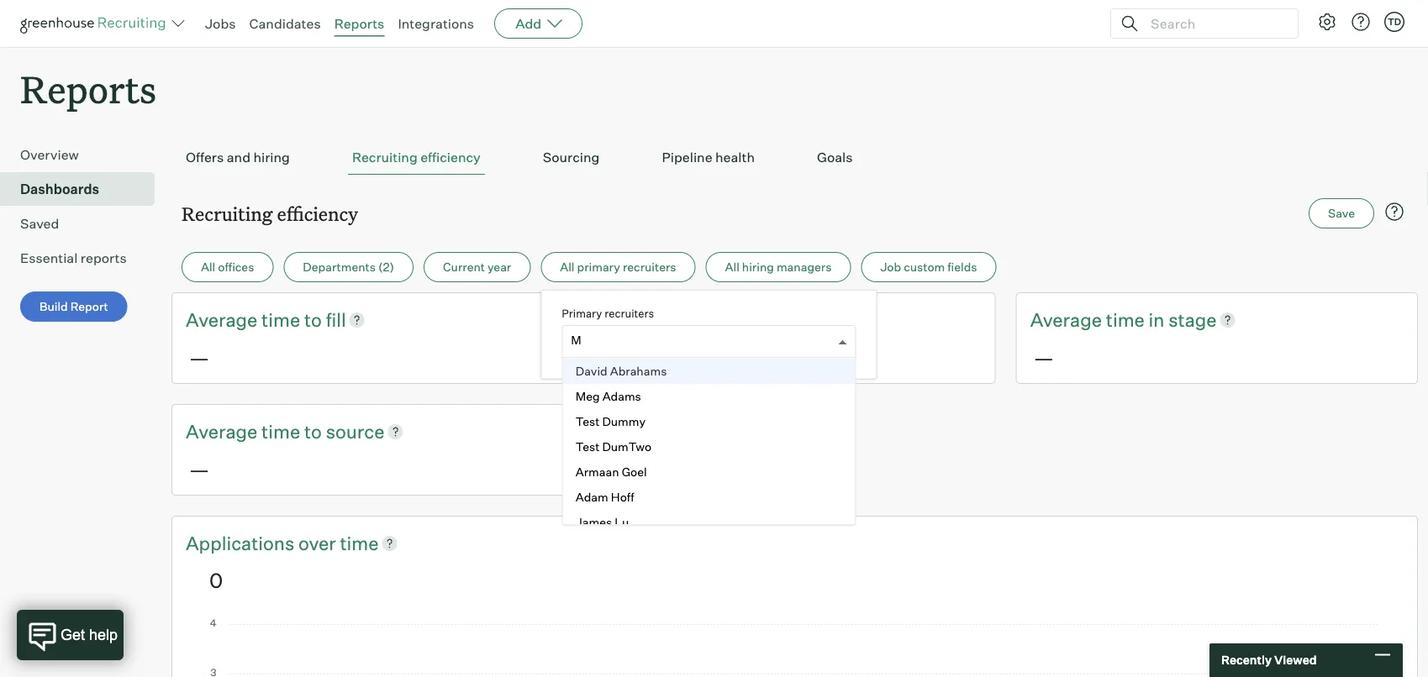 Task type: locate. For each thing, give the bounding box(es) containing it.
all hiring managers button
[[706, 252, 851, 283]]

all left the offices
[[201, 260, 215, 275]]

test dumtwo
[[575, 440, 651, 454]]

time link for source
[[262, 419, 304, 445]]

time link for stage
[[1106, 307, 1149, 333]]

average link for fill
[[186, 307, 262, 333]]

0 vertical spatial hiring
[[253, 149, 290, 166]]

david abrahams option
[[563, 359, 855, 384]]

test down the "meg" on the left bottom of page
[[575, 414, 599, 429]]

time for source
[[262, 420, 300, 443]]

0 horizontal spatial efficiency
[[277, 201, 358, 226]]

test
[[575, 414, 599, 429], [575, 440, 599, 454]]

pipeline health button
[[658, 141, 759, 175]]

primary recruiters
[[562, 307, 654, 320]]

build report button
[[20, 292, 128, 322]]

average
[[186, 308, 258, 331], [608, 308, 680, 331], [1031, 308, 1102, 331], [186, 420, 258, 443]]

hiring right and
[[253, 149, 290, 166]]

reports
[[334, 15, 385, 32], [20, 64, 157, 114]]

all
[[201, 260, 215, 275], [560, 260, 575, 275], [725, 260, 740, 275]]

time link left source link
[[262, 419, 304, 445]]

offers
[[186, 149, 224, 166]]

saved
[[20, 215, 59, 232]]

0 vertical spatial recruiters
[[623, 260, 677, 275]]

sourcing button
[[539, 141, 604, 175]]

all primary recruiters button
[[541, 252, 696, 283]]

add
[[516, 15, 542, 32]]

list box
[[563, 359, 855, 535]]

james lu option
[[563, 510, 855, 535]]

job custom fields button
[[861, 252, 997, 283]]

0 vertical spatial efficiency
[[421, 149, 481, 166]]

saved link
[[20, 214, 148, 234]]

meg adams option
[[563, 384, 855, 409]]

average for hire
[[608, 308, 680, 331]]

— for source
[[189, 457, 209, 482]]

1 horizontal spatial reports
[[334, 15, 385, 32]]

recruiting
[[352, 149, 418, 166], [182, 201, 273, 226]]

all left primary
[[560, 260, 575, 275]]

all inside button
[[725, 260, 740, 275]]

custom
[[904, 260, 945, 275]]

1 vertical spatial test
[[575, 440, 599, 454]]

armaan goel
[[575, 465, 647, 479]]

candidates
[[249, 15, 321, 32]]

hiring left managers
[[742, 260, 774, 275]]

faq image
[[1385, 202, 1405, 222]]

time left in
[[1106, 308, 1145, 331]]

1 all from the left
[[201, 260, 215, 275]]

recruiters right primary
[[623, 260, 677, 275]]

1 vertical spatial reports
[[20, 64, 157, 114]]

hoff
[[611, 490, 634, 505]]

time link left fill link
[[262, 307, 304, 333]]

tab list
[[182, 141, 1408, 175]]

time
[[262, 308, 300, 331], [684, 308, 723, 331], [1106, 308, 1145, 331], [262, 420, 300, 443], [340, 532, 379, 555]]

all inside button
[[201, 260, 215, 275]]

and
[[227, 149, 251, 166]]

james
[[575, 515, 612, 530]]

sourcing
[[543, 149, 600, 166]]

1 vertical spatial hiring
[[742, 260, 774, 275]]

2 test from the top
[[575, 440, 599, 454]]

0 horizontal spatial hiring
[[253, 149, 290, 166]]

jobs
[[205, 15, 236, 32]]

essential reports
[[20, 250, 127, 267]]

fields
[[948, 260, 978, 275]]

test for test dumtwo
[[575, 440, 599, 454]]

source link
[[326, 419, 385, 445]]

0 vertical spatial reports
[[334, 15, 385, 32]]

meg
[[575, 389, 600, 404]]

to for hire
[[727, 308, 744, 331]]

average link
[[186, 307, 262, 333], [608, 307, 684, 333], [1031, 307, 1106, 333], [186, 419, 262, 445]]

1 horizontal spatial all
[[560, 260, 575, 275]]

all primary recruiters
[[560, 260, 677, 275]]

to left hire
[[727, 308, 744, 331]]

hire link
[[748, 307, 782, 333]]

overview
[[20, 146, 79, 163]]

1 horizontal spatial efficiency
[[421, 149, 481, 166]]

save
[[1329, 206, 1355, 221]]

applications over
[[186, 532, 340, 555]]

reports right candidates 'link'
[[334, 15, 385, 32]]

Search text field
[[1147, 11, 1283, 36]]

time for hire
[[684, 308, 723, 331]]

all left managers
[[725, 260, 740, 275]]

time left fill on the top left of page
[[262, 308, 300, 331]]

1 vertical spatial recruiting
[[182, 201, 273, 226]]

time link up "david abrahams" option
[[684, 307, 727, 333]]

all for all offices
[[201, 260, 215, 275]]

1 test from the top
[[575, 414, 599, 429]]

time up "david abrahams" option
[[684, 308, 723, 331]]

recruiters down the all primary recruiters 'button' at the top left
[[605, 307, 654, 320]]

None field
[[571, 326, 583, 358]]

time right over
[[340, 532, 379, 555]]

average time to
[[186, 308, 326, 331], [608, 308, 748, 331], [186, 420, 326, 443]]

to left fill on the top left of page
[[304, 308, 322, 331]]

to link
[[304, 307, 326, 333], [727, 307, 748, 333], [304, 419, 326, 445]]

1 horizontal spatial recruiting
[[352, 149, 418, 166]]

2 all from the left
[[560, 260, 575, 275]]

2 horizontal spatial all
[[725, 260, 740, 275]]

recruiters
[[623, 260, 677, 275], [605, 307, 654, 320]]

average for fill
[[186, 308, 258, 331]]

1 vertical spatial efficiency
[[277, 201, 358, 226]]

average time to for source
[[186, 420, 326, 443]]

to for fill
[[304, 308, 322, 331]]

applications link
[[186, 530, 299, 556]]

all inside 'button'
[[560, 260, 575, 275]]

recruiting inside recruiting efficiency button
[[352, 149, 418, 166]]

viewed
[[1275, 653, 1317, 668]]

test for test dummy
[[575, 414, 599, 429]]

recruiting efficiency
[[352, 149, 481, 166], [182, 201, 358, 226]]

1 horizontal spatial hiring
[[742, 260, 774, 275]]

average for stage
[[1031, 308, 1102, 331]]

time left source
[[262, 420, 300, 443]]

3 all from the left
[[725, 260, 740, 275]]

0 vertical spatial recruiting efficiency
[[352, 149, 481, 166]]

stage link
[[1169, 307, 1217, 333]]

dashboards link
[[20, 179, 148, 199]]

hiring
[[253, 149, 290, 166], [742, 260, 774, 275]]

0 vertical spatial test
[[575, 414, 599, 429]]

offices
[[218, 260, 254, 275]]

time link
[[262, 307, 304, 333], [684, 307, 727, 333], [1106, 307, 1149, 333], [262, 419, 304, 445], [340, 530, 379, 556]]

hiring inside tab list
[[253, 149, 290, 166]]

time link left stage link
[[1106, 307, 1149, 333]]

1 vertical spatial recruiters
[[605, 307, 654, 320]]

tab list containing offers and hiring
[[182, 141, 1408, 175]]

test up armaan
[[575, 440, 599, 454]]

to for source
[[304, 420, 322, 443]]

david
[[575, 364, 607, 379]]

reports down greenhouse recruiting image
[[20, 64, 157, 114]]

to left source
[[304, 420, 322, 443]]

0 horizontal spatial all
[[201, 260, 215, 275]]

essential
[[20, 250, 78, 267]]

— for fill
[[189, 345, 209, 370]]

essential reports link
[[20, 248, 148, 268]]

average time to for hire
[[608, 308, 748, 331]]

test dummy option
[[563, 409, 855, 434]]

0
[[209, 569, 223, 594]]

0 vertical spatial recruiting
[[352, 149, 418, 166]]

efficiency
[[421, 149, 481, 166], [277, 201, 358, 226]]



Task type: vqa. For each thing, say whether or not it's contained in the screenshot.
the health
yes



Task type: describe. For each thing, give the bounding box(es) containing it.
integrations
[[398, 15, 474, 32]]

adam hoff
[[575, 490, 634, 505]]

all for all primary recruiters
[[560, 260, 575, 275]]

goel
[[622, 465, 647, 479]]

list box containing david abrahams
[[563, 359, 855, 535]]

jobs link
[[205, 15, 236, 32]]

— for stage
[[1034, 345, 1054, 370]]

— for hire
[[612, 345, 632, 370]]

lu
[[614, 515, 629, 530]]

fill
[[326, 308, 346, 331]]

integrations link
[[398, 15, 474, 32]]

td button
[[1382, 8, 1408, 35]]

primary
[[562, 307, 602, 320]]

add button
[[495, 8, 583, 39]]

save button
[[1309, 199, 1375, 229]]

xychart image
[[209, 620, 1381, 678]]

time link for hire
[[684, 307, 727, 333]]

departments
[[303, 260, 376, 275]]

current year
[[443, 260, 511, 275]]

in link
[[1149, 307, 1169, 333]]

pipeline
[[662, 149, 713, 166]]

reports
[[81, 250, 127, 267]]

year
[[488, 260, 511, 275]]

hire
[[748, 308, 782, 331]]

candidates link
[[249, 15, 321, 32]]

efficiency inside button
[[421, 149, 481, 166]]

fill link
[[326, 307, 346, 333]]

recruiters inside 'button'
[[623, 260, 677, 275]]

job
[[881, 260, 902, 275]]

adam hoff option
[[563, 485, 855, 510]]

to link for hire
[[727, 307, 748, 333]]

applications
[[186, 532, 295, 555]]

0 horizontal spatial reports
[[20, 64, 157, 114]]

adam
[[575, 490, 608, 505]]

average link for stage
[[1031, 307, 1106, 333]]

average link for hire
[[608, 307, 684, 333]]

offers and hiring button
[[182, 141, 294, 175]]

average time in
[[1031, 308, 1169, 331]]

all for all hiring managers
[[725, 260, 740, 275]]

david abrahams
[[575, 364, 667, 379]]

greenhouse recruiting image
[[20, 13, 172, 34]]

time link for fill
[[262, 307, 304, 333]]

to link for source
[[304, 419, 326, 445]]

all offices button
[[182, 252, 274, 283]]

dumtwo
[[602, 440, 651, 454]]

dashboards
[[20, 181, 99, 198]]

managers
[[777, 260, 832, 275]]

recruiting efficiency button
[[348, 141, 485, 175]]

average for source
[[186, 420, 258, 443]]

source
[[326, 420, 385, 443]]

current
[[443, 260, 485, 275]]

all offices
[[201, 260, 254, 275]]

recruiting efficiency inside button
[[352, 149, 481, 166]]

configure image
[[1318, 12, 1338, 32]]

job custom fields
[[881, 260, 978, 275]]

pipeline health
[[662, 149, 755, 166]]

time link right over
[[340, 530, 379, 556]]

time for fill
[[262, 308, 300, 331]]

average link for source
[[186, 419, 262, 445]]

report
[[70, 300, 108, 314]]

meg adams
[[575, 389, 641, 404]]

average time to for fill
[[186, 308, 326, 331]]

overview link
[[20, 145, 148, 165]]

(2)
[[378, 260, 394, 275]]

armaan
[[575, 465, 619, 479]]

over link
[[299, 530, 340, 556]]

reports link
[[334, 15, 385, 32]]

departments (2)
[[303, 260, 394, 275]]

adams
[[602, 389, 641, 404]]

primary
[[577, 260, 620, 275]]

recently
[[1222, 653, 1272, 668]]

dummy
[[602, 414, 645, 429]]

test dummy
[[575, 414, 645, 429]]

over
[[299, 532, 336, 555]]

stage
[[1169, 308, 1217, 331]]

departments (2) button
[[284, 252, 414, 283]]

build
[[40, 300, 68, 314]]

current year button
[[424, 252, 531, 283]]

goals
[[817, 149, 853, 166]]

td
[[1388, 16, 1402, 27]]

to link for fill
[[304, 307, 326, 333]]

abrahams
[[610, 364, 667, 379]]

goals button
[[813, 141, 857, 175]]

james lu
[[575, 515, 629, 530]]

0 horizontal spatial recruiting
[[182, 201, 273, 226]]

1 vertical spatial recruiting efficiency
[[182, 201, 358, 226]]

td button
[[1385, 12, 1405, 32]]

health
[[716, 149, 755, 166]]

time for stage
[[1106, 308, 1145, 331]]

all hiring managers
[[725, 260, 832, 275]]

test dumtwo option
[[563, 434, 855, 460]]

recently viewed
[[1222, 653, 1317, 668]]

offers and hiring
[[186, 149, 290, 166]]

armaan goel option
[[563, 460, 855, 485]]

build report
[[40, 300, 108, 314]]



